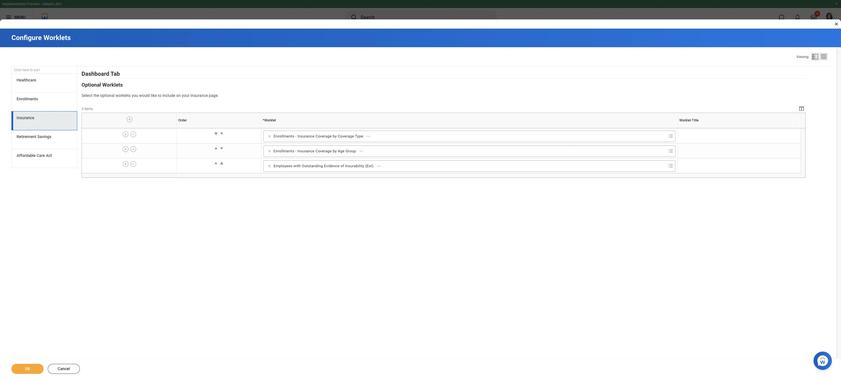 Task type: describe. For each thing, give the bounding box(es) containing it.
caret up image for caret top icon
[[213, 161, 219, 166]]

healthcare
[[17, 78, 36, 83]]

profile logan mcneil element
[[822, 11, 838, 23]]

optional
[[82, 82, 101, 88]]

click to view/edit grid preferences image
[[799, 105, 805, 112]]

prompts image for enrollments - insurance coverage by age group
[[668, 148, 675, 155]]

act
[[46, 154, 52, 158]]

tab
[[111, 70, 120, 77]]

to inside optional worklets group
[[158, 93, 162, 98]]

caret top image
[[219, 161, 225, 166]]

order for order
[[178, 119, 187, 123]]

here
[[22, 68, 29, 72]]

employees with outstanding evidence of insurability (eoi) element
[[274, 164, 374, 169]]

retirement savings
[[17, 135, 51, 139]]

worklet title
[[680, 119, 699, 123]]

row element containing order
[[82, 113, 803, 128]]

employees with outstanding evidence of insurability (eoi)
[[274, 164, 374, 168]]

configure worklets dialog
[[0, 0, 842, 380]]

configure
[[11, 34, 42, 42]]

2 minus image from the top
[[131, 147, 135, 152]]

insurability
[[345, 164, 365, 168]]

enrollments - insurance coverage by age group element
[[274, 149, 356, 154]]

care
[[37, 154, 45, 158]]

age
[[338, 149, 345, 153]]

worklets for optional worklets
[[102, 82, 123, 88]]

row element containing enrollments - insurance coverage by age group
[[82, 144, 802, 158]]

caret down image
[[219, 146, 225, 151]]

click here to sort button
[[11, 66, 77, 74]]

cancel
[[58, 367, 70, 372]]

affordable
[[17, 154, 36, 158]]

related actions image for group
[[360, 149, 364, 153]]

enrollments for enrollments - insurance coverage by age group
[[274, 149, 295, 153]]

x small image
[[267, 134, 273, 139]]

ok
[[25, 367, 30, 372]]

implementation
[[2, 2, 27, 6]]

title inside row element
[[693, 119, 699, 123]]

optional worklets group
[[82, 82, 806, 178]]

configure worklets main content
[[0, 29, 842, 380]]

enrollments - insurance coverage by coverage type, press delete to clear value. option
[[266, 133, 374, 140]]

3 items
[[82, 107, 93, 111]]

row element containing enrollments - insurance coverage by coverage type
[[82, 129, 802, 144]]

items
[[84, 107, 93, 111]]

you
[[132, 93, 138, 98]]

worklet title column header
[[678, 128, 802, 129]]

inbox large image
[[811, 14, 817, 20]]

implementation preview -   adeptai_dpt1
[[2, 2, 62, 6]]

coverage for coverage
[[316, 134, 332, 139]]

enrollments - insurance coverage by age group
[[274, 149, 356, 153]]

by for age
[[333, 149, 337, 153]]

*
[[263, 119, 264, 123]]

on
[[176, 93, 181, 98]]

coverage left the type
[[338, 134, 354, 139]]

dashboard
[[82, 70, 109, 77]]

enrollments - insurance coverage by coverage type
[[274, 134, 364, 139]]

optional worklets button
[[82, 82, 123, 88]]

prompts image for employees with outstanding evidence of insurability (eoi)
[[668, 163, 675, 169]]

retirement
[[17, 135, 36, 139]]

workday assistant region
[[814, 350, 835, 371]]

order worklet worklet title
[[219, 128, 741, 129]]

your
[[182, 93, 190, 98]]

- for enrollments - insurance coverage by coverage type
[[296, 134, 297, 139]]

x small image for employees with outstanding evidence of insurability (eoi)
[[267, 163, 273, 169]]

by for coverage
[[333, 134, 337, 139]]

like
[[151, 93, 157, 98]]

configure worklets
[[11, 34, 71, 42]]

caret down image
[[219, 131, 225, 137]]

page.
[[209, 93, 219, 98]]

coverage for age
[[316, 149, 332, 153]]

click
[[14, 68, 21, 72]]

optional worklets
[[82, 82, 123, 88]]

click here to sort
[[14, 68, 40, 72]]

insurance inside "navigation pane" region
[[17, 116, 34, 120]]

enrollments - insurance coverage by age group, press delete to clear value. option
[[266, 148, 366, 155]]

- inside banner
[[40, 2, 42, 6]]



Task type: locate. For each thing, give the bounding box(es) containing it.
2 prompts image from the top
[[668, 163, 675, 169]]

row element
[[82, 113, 803, 128], [82, 129, 802, 144], [82, 144, 802, 158], [82, 158, 802, 173]]

type
[[355, 134, 364, 139]]

adeptai_dpt1
[[42, 2, 62, 6]]

related actions image right the type
[[367, 135, 371, 139]]

insurance inside enrollments - insurance coverage by age group element
[[298, 149, 315, 153]]

1 vertical spatial minus image
[[131, 147, 135, 152]]

employees
[[274, 164, 293, 168]]

0 vertical spatial worklets
[[44, 34, 71, 42]]

1 horizontal spatial to
[[158, 93, 162, 98]]

order for order worklet worklet title
[[219, 128, 219, 129]]

enrollments for enrollments
[[17, 97, 38, 101]]

select the optional worklets you would like to include on your insurance page.
[[82, 93, 219, 98]]

by
[[333, 134, 337, 139], [333, 149, 337, 153]]

related actions image
[[367, 135, 371, 139], [360, 149, 364, 153], [377, 164, 381, 168]]

Toggle to Grid view radio
[[820, 53, 829, 61]]

implementation preview -   adeptai_dpt1 banner
[[0, 0, 842, 26]]

insurance up enrollments - insurance coverage by age group
[[298, 134, 315, 139]]

3 minus image from the top
[[131, 162, 135, 167]]

would
[[139, 93, 150, 98]]

employees with outstanding evidence of insurability (eoi), press delete to clear value. option
[[266, 163, 384, 170]]

dashboard tab
[[82, 70, 120, 77]]

include
[[163, 93, 175, 98]]

1 vertical spatial related actions image
[[360, 149, 364, 153]]

notifications large image
[[795, 14, 801, 20]]

worklet column header
[[261, 128, 678, 129]]

worklets
[[116, 93, 131, 98]]

to right like at the left
[[158, 93, 162, 98]]

3
[[82, 107, 84, 111]]

related actions image right (eoi)
[[377, 164, 381, 168]]

1 minus image from the top
[[131, 132, 135, 137]]

prompts image
[[668, 148, 675, 155], [668, 163, 675, 169]]

title
[[693, 119, 699, 123], [740, 128, 741, 129]]

- for enrollments - insurance coverage by age group
[[296, 149, 297, 153]]

(eoi)
[[366, 164, 374, 168]]

- up enrollments - insurance coverage by age group
[[296, 134, 297, 139]]

x small image for enrollments - insurance coverage by age group
[[267, 149, 273, 154]]

optional
[[100, 93, 115, 98]]

1 vertical spatial title
[[740, 128, 741, 129]]

enrollments down healthcare
[[17, 97, 38, 101]]

coverage up the enrollments - insurance coverage by age group, press delete to clear value. 'option'
[[316, 134, 332, 139]]

0 horizontal spatial to
[[30, 68, 33, 72]]

1 horizontal spatial title
[[740, 128, 741, 129]]

1 by from the top
[[333, 134, 337, 139]]

insurance up outstanding
[[298, 149, 315, 153]]

1 vertical spatial by
[[333, 149, 337, 153]]

Toggle to List Detail view radio
[[812, 53, 820, 61]]

1 vertical spatial caret up image
[[213, 161, 219, 166]]

minus image for employees
[[131, 162, 135, 167]]

* worklet
[[263, 119, 276, 123]]

0 vertical spatial -
[[40, 2, 42, 6]]

outstanding
[[302, 164, 323, 168]]

0 vertical spatial to
[[30, 68, 33, 72]]

enrollments - insurance coverage by coverage type element
[[274, 134, 364, 139]]

list box
[[11, 74, 77, 168]]

related actions image for type
[[367, 135, 371, 139]]

order inside row element
[[178, 119, 187, 123]]

2 x small image from the top
[[267, 163, 273, 169]]

2 vertical spatial enrollments
[[274, 149, 295, 153]]

select
[[82, 93, 93, 98]]

insurance up retirement
[[17, 116, 34, 120]]

caret up image down caret bottom icon
[[213, 146, 219, 151]]

1 vertical spatial to
[[158, 93, 162, 98]]

0 vertical spatial x small image
[[267, 149, 273, 154]]

close environment banner image
[[836, 2, 839, 5]]

caret up image for caret down icon
[[213, 146, 219, 151]]

enrollments for enrollments - insurance coverage by coverage type
[[274, 134, 295, 139]]

-
[[40, 2, 42, 6], [296, 134, 297, 139], [296, 149, 297, 153]]

1 vertical spatial order
[[219, 128, 219, 129]]

enrollments inside "element"
[[274, 134, 295, 139]]

0 vertical spatial enrollments
[[17, 97, 38, 101]]

0 vertical spatial title
[[693, 119, 699, 123]]

0 vertical spatial prompts image
[[668, 148, 675, 155]]

viewing: option group
[[797, 53, 830, 62]]

insurance inside enrollments - insurance coverage by coverage type "element"
[[298, 134, 315, 139]]

1 horizontal spatial worklets
[[102, 82, 123, 88]]

2 horizontal spatial related actions image
[[377, 164, 381, 168]]

related actions image inside the enrollments - insurance coverage by age group, press delete to clear value. 'option'
[[360, 149, 364, 153]]

related actions image right group
[[360, 149, 364, 153]]

coverage
[[316, 134, 332, 139], [338, 134, 354, 139], [316, 149, 332, 153]]

0 vertical spatial order
[[178, 119, 187, 123]]

viewing:
[[797, 55, 810, 59]]

cancel button
[[48, 365, 80, 375]]

2 vertical spatial minus image
[[131, 162, 135, 167]]

to left 'sort'
[[30, 68, 33, 72]]

list box inside configure worklets main content
[[11, 74, 77, 168]]

caret up image down caret down icon
[[213, 161, 219, 166]]

0 horizontal spatial worklets
[[44, 34, 71, 42]]

1 prompts image from the top
[[668, 148, 675, 155]]

3 row element from the top
[[82, 144, 802, 158]]

0 horizontal spatial order
[[178, 119, 187, 123]]

to inside popup button
[[30, 68, 33, 72]]

evidence
[[324, 164, 340, 168]]

by inside "element"
[[333, 134, 337, 139]]

1 vertical spatial -
[[296, 134, 297, 139]]

group
[[346, 149, 356, 153]]

related actions image for (eoi)
[[377, 164, 381, 168]]

- inside "element"
[[296, 134, 297, 139]]

1 vertical spatial prompts image
[[668, 163, 675, 169]]

2 by from the top
[[333, 149, 337, 153]]

enrollments
[[17, 97, 38, 101], [274, 134, 295, 139], [274, 149, 295, 153]]

worklet
[[264, 119, 276, 123], [680, 119, 692, 123], [469, 128, 470, 129], [739, 128, 740, 129]]

plus image for enrollments - insurance coverage by coverage type
[[124, 132, 128, 137]]

of
[[341, 164, 344, 168]]

1 vertical spatial x small image
[[267, 163, 273, 169]]

0 vertical spatial caret up image
[[213, 146, 219, 151]]

ok button
[[11, 365, 44, 375]]

1 caret up image from the top
[[213, 146, 219, 151]]

coverage inside enrollments - insurance coverage by age group element
[[316, 149, 332, 153]]

worklets inside group
[[102, 82, 123, 88]]

the
[[94, 93, 99, 98]]

prompts image
[[668, 133, 675, 140]]

caret bottom image
[[213, 131, 219, 137]]

1 horizontal spatial order
[[219, 128, 219, 129]]

worklets
[[44, 34, 71, 42], [102, 82, 123, 88]]

sort
[[34, 68, 40, 72]]

x small image
[[267, 149, 273, 154], [267, 163, 273, 169]]

order column header
[[177, 128, 261, 129]]

coverage up employees with outstanding evidence of insurability (eoi)
[[316, 149, 332, 153]]

enrollments inside 'option'
[[274, 149, 295, 153]]

navigation pane region
[[11, 66, 77, 170]]

with
[[294, 164, 301, 168]]

2 caret up image from the top
[[213, 161, 219, 166]]

- inside 'option'
[[296, 149, 297, 153]]

insurance right your
[[191, 93, 208, 98]]

order
[[178, 119, 187, 123], [219, 128, 219, 129]]

1 row element from the top
[[82, 113, 803, 128]]

close configure worklets image
[[835, 22, 840, 26]]

enrollments right x small icon
[[274, 134, 295, 139]]

affordable care act
[[17, 154, 52, 158]]

1 x small image from the top
[[267, 149, 273, 154]]

by inside 'option'
[[333, 149, 337, 153]]

plus image for employees with outstanding evidence of insurability (eoi)
[[124, 162, 128, 167]]

1 vertical spatial enrollments
[[274, 134, 295, 139]]

2 vertical spatial related actions image
[[377, 164, 381, 168]]

x small image inside the enrollments - insurance coverage by age group, press delete to clear value. 'option'
[[267, 149, 273, 154]]

- up with
[[296, 149, 297, 153]]

order down your
[[178, 119, 187, 123]]

0 horizontal spatial related actions image
[[360, 149, 364, 153]]

caret up image
[[213, 146, 219, 151], [213, 161, 219, 166]]

row element containing employees with outstanding evidence of insurability (eoi)
[[82, 158, 802, 173]]

minus image for enrollments
[[131, 132, 135, 137]]

0 vertical spatial related actions image
[[367, 135, 371, 139]]

plus image
[[128, 117, 132, 122], [124, 132, 128, 137], [124, 147, 128, 152], [124, 162, 128, 167]]

order up caret bottom icon
[[219, 128, 219, 129]]

related actions image inside enrollments - insurance coverage by coverage type, press delete to clear value. option
[[367, 135, 371, 139]]

enrollments inside "navigation pane" region
[[17, 97, 38, 101]]

plus image for worklet
[[128, 117, 132, 122]]

savings
[[37, 135, 51, 139]]

2 row element from the top
[[82, 129, 802, 144]]

1 vertical spatial worklets
[[102, 82, 123, 88]]

search image
[[351, 14, 357, 21]]

0 vertical spatial by
[[333, 134, 337, 139]]

0 vertical spatial minus image
[[131, 132, 135, 137]]

- right preview
[[40, 2, 42, 6]]

insurance
[[191, 93, 208, 98], [17, 116, 34, 120], [298, 134, 315, 139], [298, 149, 315, 153]]

x small image down x small icon
[[267, 149, 273, 154]]

enrollments up employees
[[274, 149, 295, 153]]

x small image inside 'employees with outstanding evidence of insurability (eoi), press delete to clear value.' option
[[267, 163, 273, 169]]

worklets for configure worklets
[[44, 34, 71, 42]]

related actions image inside 'employees with outstanding evidence of insurability (eoi), press delete to clear value.' option
[[377, 164, 381, 168]]

4 row element from the top
[[82, 158, 802, 173]]

x small image left employees
[[267, 163, 273, 169]]

1 horizontal spatial related actions image
[[367, 135, 371, 139]]

to
[[30, 68, 33, 72], [158, 93, 162, 98]]

preview
[[27, 2, 40, 6]]

list box containing healthcare
[[11, 74, 77, 168]]

minus image
[[131, 132, 135, 137], [131, 147, 135, 152], [131, 162, 135, 167]]

0 horizontal spatial title
[[693, 119, 699, 123]]

2 vertical spatial -
[[296, 149, 297, 153]]



Task type: vqa. For each thing, say whether or not it's contained in the screenshot.
right chevron down image
no



